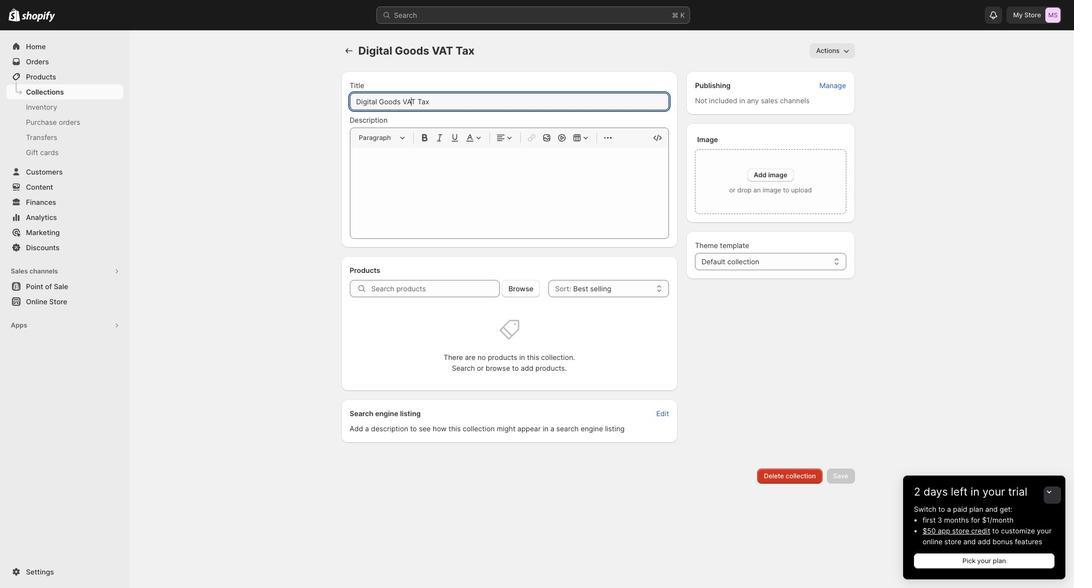 Task type: describe. For each thing, give the bounding box(es) containing it.
and for store
[[964, 538, 976, 547]]

2 days left in your trial element
[[904, 504, 1066, 580]]

features
[[1016, 538, 1043, 547]]

analytics
[[26, 213, 57, 222]]

to inside the to customize your online store and add bonus features
[[993, 527, 1000, 536]]

0 horizontal spatial this
[[449, 425, 461, 433]]

bonus
[[993, 538, 1014, 547]]

gift cards
[[26, 148, 59, 157]]

online store
[[26, 298, 67, 306]]

save
[[834, 472, 849, 481]]

cards
[[40, 148, 59, 157]]

collection.
[[541, 353, 575, 362]]

to customize your online store and add bonus features
[[923, 527, 1052, 547]]

orders link
[[6, 54, 123, 69]]

collection for delete collection
[[786, 472, 816, 481]]

best
[[574, 285, 589, 293]]

store for online store
[[49, 298, 67, 306]]

add image
[[754, 171, 788, 179]]

add a description to see how this collection might appear in a search engine listing
[[350, 425, 625, 433]]

to inside there are no products in this collection. search or browse to add products.
[[512, 364, 519, 373]]

apps
[[11, 321, 27, 330]]

customize
[[1002, 527, 1036, 536]]

default
[[702, 258, 726, 266]]

appear
[[518, 425, 541, 433]]

1 vertical spatial collection
[[463, 425, 495, 433]]

pick
[[963, 557, 976, 566]]

delete collection
[[764, 472, 816, 481]]

0 vertical spatial products
[[26, 73, 56, 81]]

browse
[[509, 285, 534, 293]]

1 horizontal spatial shopify image
[[22, 11, 55, 22]]

search for search
[[394, 11, 417, 19]]

there are no products in this collection. search or browse to add products.
[[444, 353, 575, 373]]

actions button
[[810, 43, 855, 58]]

products link
[[6, 69, 123, 84]]

customers link
[[6, 165, 123, 180]]

digital
[[359, 44, 393, 57]]

k
[[681, 11, 685, 19]]

inventory link
[[6, 100, 123, 115]]

2 horizontal spatial a
[[948, 505, 952, 514]]

search engine listing
[[350, 410, 421, 418]]

add inside there are no products in this collection. search or browse to add products.
[[521, 364, 534, 373]]

Title text field
[[350, 93, 670, 110]]

2 days left in your trial
[[915, 486, 1028, 499]]

manage
[[820, 81, 847, 90]]

pick your plan link
[[915, 554, 1055, 569]]

search for search engine listing
[[350, 410, 374, 418]]

credit
[[972, 527, 991, 536]]

description
[[371, 425, 408, 433]]

delete collection button
[[758, 469, 823, 484]]

discounts link
[[6, 240, 123, 255]]

add for add image
[[754, 171, 767, 179]]

orders
[[59, 118, 80, 127]]

tax
[[456, 44, 475, 57]]

$50 app store credit link
[[923, 527, 991, 536]]

my store image
[[1046, 8, 1061, 23]]

goods
[[395, 44, 430, 57]]

1 vertical spatial products
[[350, 266, 381, 275]]

marketing link
[[6, 225, 123, 240]]

point
[[26, 282, 43, 291]]

customers
[[26, 168, 63, 176]]

sales
[[761, 96, 778, 105]]

for
[[972, 516, 981, 525]]

home link
[[6, 39, 123, 54]]

online
[[923, 538, 943, 547]]

selling
[[591, 285, 612, 293]]

of
[[45, 282, 52, 291]]

add for add a description to see how this collection might appear in a search engine listing
[[350, 425, 363, 433]]

content
[[26, 183, 53, 192]]

delete
[[764, 472, 784, 481]]

gift
[[26, 148, 38, 157]]

0 vertical spatial channels
[[780, 96, 810, 105]]

apps button
[[6, 318, 123, 333]]

no products image
[[499, 319, 520, 341]]

switch to a paid plan and get:
[[915, 505, 1013, 514]]

there
[[444, 353, 463, 362]]

switch
[[915, 505, 937, 514]]

settings link
[[6, 565, 123, 580]]

2 vertical spatial your
[[978, 557, 992, 566]]

finances
[[26, 198, 56, 207]]

products
[[488, 353, 518, 362]]

included
[[710, 96, 738, 105]]

0 horizontal spatial engine
[[375, 410, 399, 418]]

$1/month
[[983, 516, 1014, 525]]

are
[[465, 353, 476, 362]]

app
[[938, 527, 951, 536]]

home
[[26, 42, 46, 51]]

no
[[478, 353, 486, 362]]

gift cards link
[[6, 145, 123, 160]]

my
[[1014, 11, 1023, 19]]

in right appear at the bottom of page
[[543, 425, 549, 433]]

$50
[[923, 527, 936, 536]]

edit button
[[650, 406, 676, 422]]



Task type: vqa. For each thing, say whether or not it's contained in the screenshot.
My Store
yes



Task type: locate. For each thing, give the bounding box(es) containing it.
to left 'upload'
[[784, 186, 790, 194]]

2 horizontal spatial collection
[[786, 472, 816, 481]]

publishing
[[695, 81, 731, 90]]

0 vertical spatial plan
[[970, 505, 984, 514]]

transfers
[[26, 133, 57, 142]]

1 vertical spatial search
[[452, 364, 475, 373]]

collections
[[26, 88, 64, 96]]

1 vertical spatial channels
[[29, 267, 58, 275]]

in inside dropdown button
[[971, 486, 980, 499]]

0 horizontal spatial products
[[26, 73, 56, 81]]

left
[[951, 486, 968, 499]]

1 vertical spatial add
[[350, 425, 363, 433]]

a left paid
[[948, 505, 952, 514]]

plan down bonus
[[993, 557, 1007, 566]]

1 vertical spatial store
[[945, 538, 962, 547]]

pick your plan
[[963, 557, 1007, 566]]

template
[[720, 241, 750, 250]]

to left see
[[410, 425, 417, 433]]

0 vertical spatial store
[[953, 527, 970, 536]]

1 horizontal spatial add
[[978, 538, 991, 547]]

0 horizontal spatial plan
[[970, 505, 984, 514]]

your inside the to customize your online store and add bonus features
[[1038, 527, 1052, 536]]

1 horizontal spatial a
[[551, 425, 555, 433]]

search down are
[[452, 364, 475, 373]]

in right the left on the right
[[971, 486, 980, 499]]

1 horizontal spatial and
[[986, 505, 998, 514]]

browse
[[486, 364, 510, 373]]

finances link
[[6, 195, 123, 210]]

this inside there are no products in this collection. search or browse to add products.
[[527, 353, 540, 362]]

your inside dropdown button
[[983, 486, 1006, 499]]

collections link
[[6, 84, 123, 100]]

this right 'how'
[[449, 425, 461, 433]]

shopify image
[[9, 9, 20, 22], [22, 11, 55, 22]]

your up features
[[1038, 527, 1052, 536]]

digital goods vat tax
[[359, 44, 475, 57]]

theme
[[695, 241, 718, 250]]

settings
[[26, 568, 54, 577]]

0 vertical spatial your
[[983, 486, 1006, 499]]

see
[[419, 425, 431, 433]]

0 vertical spatial add
[[521, 364, 534, 373]]

your up get:
[[983, 486, 1006, 499]]

0 vertical spatial and
[[986, 505, 998, 514]]

not included in any sales channels
[[695, 96, 810, 105]]

add inside the to customize your online store and add bonus features
[[978, 538, 991, 547]]

1 horizontal spatial store
[[1025, 11, 1042, 19]]

sale
[[54, 282, 68, 291]]

store down months
[[953, 527, 970, 536]]

listing up see
[[400, 410, 421, 418]]

manage button
[[813, 78, 853, 93]]

Search products text field
[[372, 280, 500, 298]]

0 vertical spatial store
[[1025, 11, 1042, 19]]

default collection
[[702, 258, 760, 266]]

collection down the template
[[728, 258, 760, 266]]

1 vertical spatial engine
[[581, 425, 603, 433]]

0 horizontal spatial add
[[521, 364, 534, 373]]

0 horizontal spatial store
[[49, 298, 67, 306]]

2 days left in your trial button
[[904, 476, 1066, 499]]

first
[[923, 516, 936, 525]]

add down search engine listing
[[350, 425, 363, 433]]

theme template
[[695, 241, 750, 250]]

1 horizontal spatial this
[[527, 353, 540, 362]]

1 horizontal spatial or
[[730, 186, 736, 194]]

1 horizontal spatial listing
[[605, 425, 625, 433]]

image right an
[[763, 186, 782, 194]]

collection for default collection
[[728, 258, 760, 266]]

or left drop
[[730, 186, 736, 194]]

online
[[26, 298, 47, 306]]

0 vertical spatial collection
[[728, 258, 760, 266]]

in
[[740, 96, 746, 105], [520, 353, 525, 362], [543, 425, 549, 433], [971, 486, 980, 499]]

1 horizontal spatial channels
[[780, 96, 810, 105]]

channels right "sales"
[[780, 96, 810, 105]]

in left any
[[740, 96, 746, 105]]

2
[[915, 486, 921, 499]]

edit
[[657, 410, 670, 418]]

description
[[350, 116, 388, 124]]

get:
[[1000, 505, 1013, 514]]

0 horizontal spatial add
[[350, 425, 363, 433]]

collection inside button
[[786, 472, 816, 481]]

0 horizontal spatial shopify image
[[9, 9, 20, 22]]

2 horizontal spatial search
[[452, 364, 475, 373]]

store inside button
[[49, 298, 67, 306]]

inventory
[[26, 103, 57, 111]]

store for my store
[[1025, 11, 1042, 19]]

sales channels button
[[6, 264, 123, 279]]

listing right search
[[605, 425, 625, 433]]

save button
[[827, 469, 855, 484]]

to down products
[[512, 364, 519, 373]]

channels inside button
[[29, 267, 58, 275]]

1 vertical spatial your
[[1038, 527, 1052, 536]]

a left description on the bottom left
[[365, 425, 369, 433]]

1 vertical spatial image
[[763, 186, 782, 194]]

or drop an image to upload
[[730, 186, 812, 194]]

browse button
[[502, 280, 540, 298]]

1 horizontal spatial add
[[754, 171, 767, 179]]

actions
[[817, 47, 840, 55]]

first 3 months for $1/month
[[923, 516, 1014, 525]]

and up '$1/month'
[[986, 505, 998, 514]]

1 vertical spatial and
[[964, 538, 976, 547]]

0 horizontal spatial search
[[350, 410, 374, 418]]

add up an
[[754, 171, 767, 179]]

plan up for
[[970, 505, 984, 514]]

days
[[924, 486, 948, 499]]

add left products.
[[521, 364, 534, 373]]

content link
[[6, 180, 123, 195]]

image up or drop an image to upload
[[769, 171, 788, 179]]

trial
[[1009, 486, 1028, 499]]

to up the 3
[[939, 505, 946, 514]]

and for plan
[[986, 505, 998, 514]]

1 vertical spatial this
[[449, 425, 461, 433]]

store inside the to customize your online store and add bonus features
[[945, 538, 962, 547]]

0 horizontal spatial listing
[[400, 410, 421, 418]]

vat
[[432, 44, 453, 57]]

discounts
[[26, 244, 60, 252]]

a
[[365, 425, 369, 433], [551, 425, 555, 433], [948, 505, 952, 514]]

collection right 'delete' in the right bottom of the page
[[786, 472, 816, 481]]

search up description on the bottom left
[[350, 410, 374, 418]]

products.
[[536, 364, 567, 373]]

store
[[953, 527, 970, 536], [945, 538, 962, 547]]

1 horizontal spatial engine
[[581, 425, 603, 433]]

and
[[986, 505, 998, 514], [964, 538, 976, 547]]

this
[[527, 353, 540, 362], [449, 425, 461, 433]]

and down the credit
[[964, 538, 976, 547]]

add
[[521, 364, 534, 373], [978, 538, 991, 547]]

or down no
[[477, 364, 484, 373]]

store down sale
[[49, 298, 67, 306]]

in inside there are no products in this collection. search or browse to add products.
[[520, 353, 525, 362]]

0 horizontal spatial and
[[964, 538, 976, 547]]

sort: best selling
[[555, 285, 612, 293]]

products
[[26, 73, 56, 81], [350, 266, 381, 275]]

0 vertical spatial add
[[754, 171, 767, 179]]

1 vertical spatial store
[[49, 298, 67, 306]]

any
[[748, 96, 759, 105]]

2 vertical spatial collection
[[786, 472, 816, 481]]

search inside there are no products in this collection. search or browse to add products.
[[452, 364, 475, 373]]

⌘
[[672, 11, 679, 19]]

channels
[[780, 96, 810, 105], [29, 267, 58, 275]]

0 vertical spatial or
[[730, 186, 736, 194]]

and inside the to customize your online store and add bonus features
[[964, 538, 976, 547]]

1 horizontal spatial collection
[[728, 258, 760, 266]]

0 horizontal spatial collection
[[463, 425, 495, 433]]

or
[[730, 186, 736, 194], [477, 364, 484, 373]]

add down the credit
[[978, 538, 991, 547]]

sales
[[11, 267, 28, 275]]

1 horizontal spatial products
[[350, 266, 381, 275]]

in right products
[[520, 353, 525, 362]]

1 vertical spatial add
[[978, 538, 991, 547]]

engine right search
[[581, 425, 603, 433]]

0 horizontal spatial or
[[477, 364, 484, 373]]

not
[[695, 96, 708, 105]]

0 vertical spatial this
[[527, 353, 540, 362]]

or inside there are no products in this collection. search or browse to add products.
[[477, 364, 484, 373]]

0 vertical spatial image
[[769, 171, 788, 179]]

store right my
[[1025, 11, 1042, 19]]

1 horizontal spatial search
[[394, 11, 417, 19]]

1 vertical spatial plan
[[993, 557, 1007, 566]]

purchase
[[26, 118, 57, 127]]

your right the pick
[[978, 557, 992, 566]]

collection left might
[[463, 425, 495, 433]]

0 vertical spatial search
[[394, 11, 417, 19]]

paragraph button
[[355, 132, 409, 144]]

analytics link
[[6, 210, 123, 225]]

0 vertical spatial engine
[[375, 410, 399, 418]]

sort:
[[555, 285, 572, 293]]

0 vertical spatial listing
[[400, 410, 421, 418]]

a left search
[[551, 425, 555, 433]]

my store
[[1014, 11, 1042, 19]]

search up goods
[[394, 11, 417, 19]]

engine up description on the bottom left
[[375, 410, 399, 418]]

drop
[[738, 186, 752, 194]]

paid
[[954, 505, 968, 514]]

this up products.
[[527, 353, 540, 362]]

point of sale
[[26, 282, 68, 291]]

0 horizontal spatial channels
[[29, 267, 58, 275]]

to down '$1/month'
[[993, 527, 1000, 536]]

search
[[557, 425, 579, 433]]

1 vertical spatial or
[[477, 364, 484, 373]]

purchase orders link
[[6, 115, 123, 130]]

how
[[433, 425, 447, 433]]

add
[[754, 171, 767, 179], [350, 425, 363, 433]]

3
[[938, 516, 943, 525]]

⌘ k
[[672, 11, 685, 19]]

online store button
[[0, 294, 130, 310]]

purchase orders
[[26, 118, 80, 127]]

channels up point of sale
[[29, 267, 58, 275]]

1 horizontal spatial plan
[[993, 557, 1007, 566]]

0 horizontal spatial a
[[365, 425, 369, 433]]

2 vertical spatial search
[[350, 410, 374, 418]]

plan
[[970, 505, 984, 514], [993, 557, 1007, 566]]

collection
[[728, 258, 760, 266], [463, 425, 495, 433], [786, 472, 816, 481]]

months
[[945, 516, 970, 525]]

1 vertical spatial listing
[[605, 425, 625, 433]]

your
[[983, 486, 1006, 499], [1038, 527, 1052, 536], [978, 557, 992, 566]]

store down '$50 app store credit'
[[945, 538, 962, 547]]



